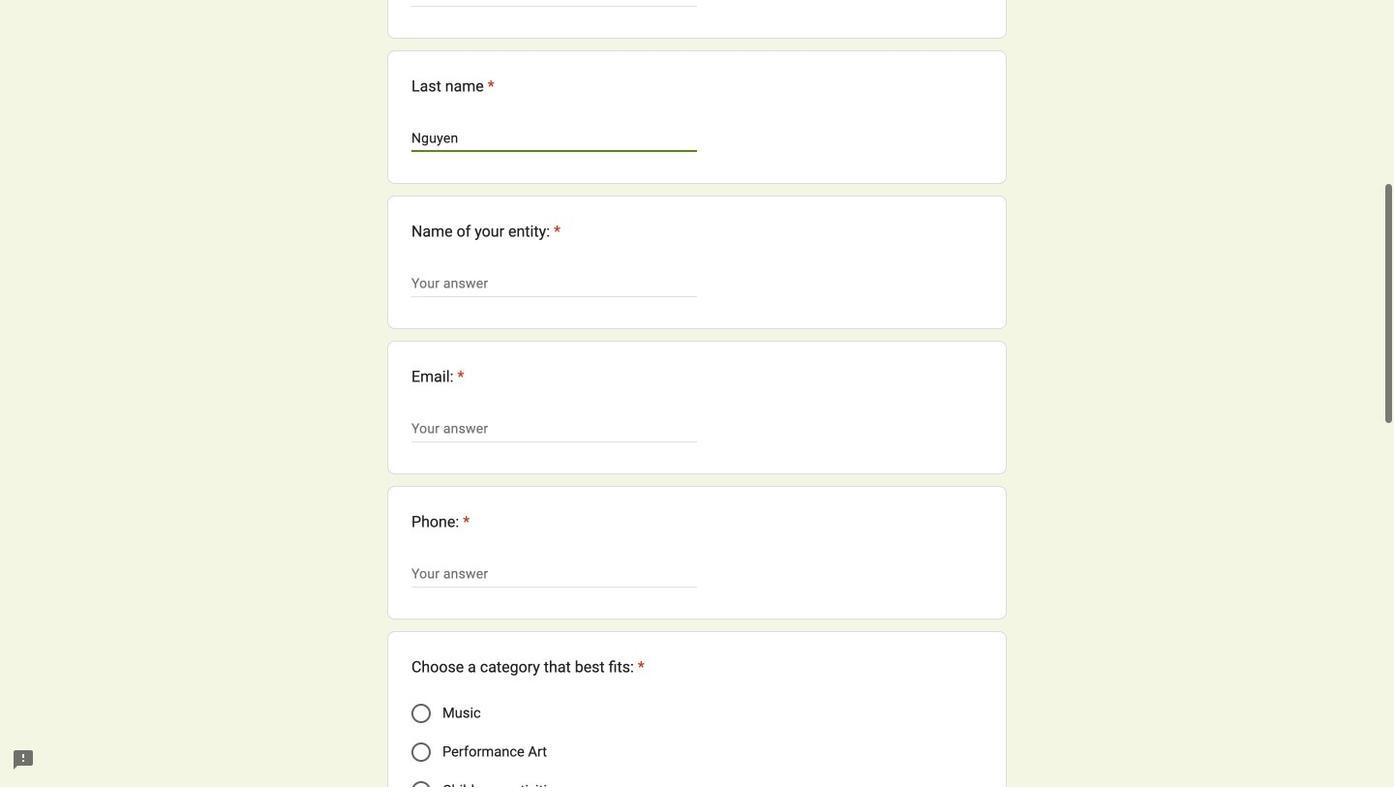 Task type: locate. For each thing, give the bounding box(es) containing it.
None text field
[[411, 127, 697, 150], [411, 272, 697, 295], [411, 562, 697, 586], [411, 127, 697, 150], [411, 272, 697, 295], [411, 562, 697, 586]]

required question element
[[484, 75, 495, 98], [550, 220, 561, 243], [454, 365, 464, 388], [459, 510, 470, 533], [634, 655, 645, 679]]

1 heading from the top
[[411, 75, 495, 98]]

Music radio
[[411, 704, 431, 723]]

report a problem to google image
[[12, 748, 35, 772]]

heading
[[411, 75, 495, 98], [411, 220, 561, 243], [411, 365, 464, 388], [411, 510, 470, 533], [411, 655, 645, 679]]

music image
[[411, 704, 431, 723]]

None text field
[[411, 0, 697, 5], [411, 417, 697, 440], [411, 0, 697, 5], [411, 417, 697, 440]]



Task type: describe. For each thing, give the bounding box(es) containing it.
Performance Art radio
[[411, 742, 431, 762]]

5 heading from the top
[[411, 655, 645, 679]]

4 heading from the top
[[411, 510, 470, 533]]

performance art image
[[411, 742, 431, 762]]

3 heading from the top
[[411, 365, 464, 388]]

childrens activities image
[[411, 781, 431, 787]]

2 heading from the top
[[411, 220, 561, 243]]

Childrens activities radio
[[411, 781, 431, 787]]



Task type: vqa. For each thing, say whether or not it's contained in the screenshot.
3rd heading from the bottom
yes



